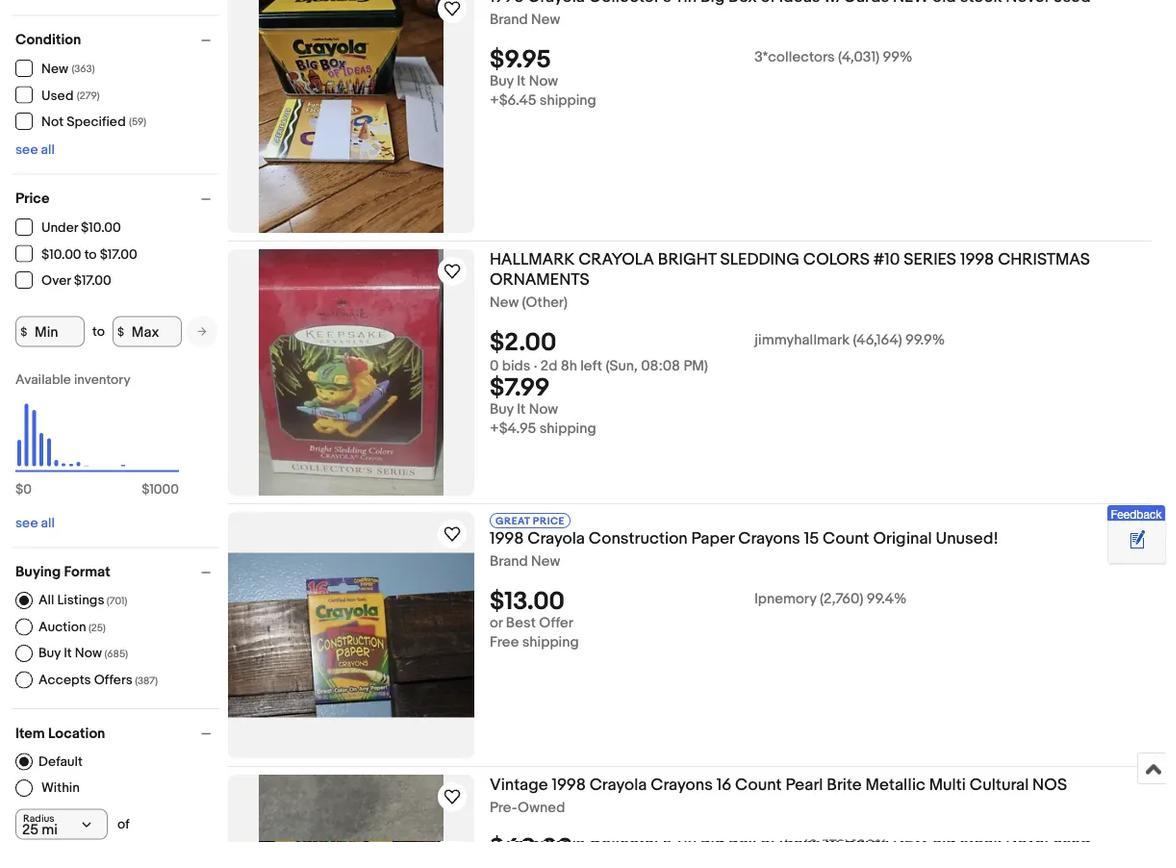 Task type: describe. For each thing, give the bounding box(es) containing it.
condition
[[15, 31, 81, 49]]

accepts
[[38, 672, 91, 688]]

1000
[[150, 482, 179, 498]]

2 vertical spatial it
[[64, 645, 72, 661]]

all listings (701)
[[38, 592, 127, 609]]

see for price
[[15, 515, 38, 532]]

all
[[38, 592, 54, 609]]

location
[[48, 725, 105, 742]]

 (387) Items text field
[[133, 674, 158, 687]]

(279)
[[77, 90, 100, 102]]

16
[[717, 775, 732, 795]]

jimmyhallmark (46,164) 99.9% 0 bids · 2d 8h left (sun, 08:08 pm) $7.99 buy it now +$4.95 shipping
[[490, 332, 945, 438]]

lpnemory
[[755, 591, 817, 608]]

default
[[38, 753, 83, 770]]

$ up available
[[20, 325, 27, 339]]

·
[[534, 358, 537, 375]]

unused!
[[936, 528, 999, 549]]

#10
[[874, 249, 900, 269]]

not specified (59)
[[41, 114, 146, 130]]

(46,164)
[[853, 332, 902, 349]]

crayola
[[579, 249, 654, 269]]

buying
[[15, 564, 61, 581]]

now inside jimmyhallmark (46,164) 99.9% 0 bids · 2d 8h left (sun, 08:08 pm) $7.99 buy it now +$4.95 shipping
[[529, 401, 558, 418]]

item location
[[15, 725, 105, 742]]

1998 inside great price 1998 crayola construction paper crayons 15 count original unused! brand new
[[490, 528, 524, 549]]

1998 crayola construction paper crayons 15 count original unused! heading
[[490, 528, 999, 549]]

under
[[41, 220, 78, 236]]

inventory
[[74, 372, 131, 388]]

new inside hallmark crayola bright sledding colors #10 series 1998 christmas ornaments new (other)
[[490, 294, 519, 311]]

format
[[64, 564, 110, 581]]

over $17.00
[[41, 273, 111, 289]]

 (685) Items text field
[[102, 648, 128, 660]]

count inside vintage 1998 crayola crayons 16 count pearl brite metallic multi cultural nos pre-owned
[[735, 775, 782, 795]]

$ up buying
[[15, 482, 23, 498]]

hallmark crayola bright sledding colors #10 series 1998 christmas ornaments heading
[[490, 249, 1090, 290]]

series
[[904, 249, 957, 269]]

all for condition
[[41, 142, 55, 158]]

crayola inside great price 1998 crayola construction paper crayons 15 count original unused! brand new
[[528, 528, 585, 549]]

brand new
[[490, 11, 560, 28]]

1 vertical spatial to
[[92, 323, 105, 340]]

1998 inside hallmark crayola bright sledding colors #10 series 1998 christmas ornaments new (other)
[[960, 249, 994, 269]]

specified
[[67, 114, 126, 130]]

1998 crayola construction paper crayons 15 count original unused! link
[[490, 528, 1152, 553]]

99.9%
[[906, 332, 945, 349]]

used
[[41, 88, 74, 104]]

brite
[[827, 775, 862, 795]]

$10.00 to $17.00 link
[[15, 245, 138, 263]]

christmas
[[998, 249, 1090, 269]]

see all button for condition
[[15, 142, 55, 158]]

99%
[[883, 49, 913, 66]]

$17.00 inside over $17.00 link
[[74, 273, 111, 289]]

$ 0
[[15, 482, 32, 498]]

+$6.45
[[490, 92, 537, 109]]

pm)
[[684, 358, 708, 375]]

new inside great price 1998 crayola construction paper crayons 15 count original unused! brand new
[[531, 553, 560, 570]]

$10.00 to $17.00
[[41, 246, 137, 263]]

lpnemory (2,760) 99.4% or best offer free shipping
[[490, 591, 907, 651]]

3*collectors
[[755, 49, 835, 66]]

Maximum Value in $ text field
[[112, 316, 182, 347]]

not
[[41, 114, 64, 130]]

or
[[490, 615, 503, 632]]

available inventory
[[15, 372, 131, 388]]

brand inside great price 1998 crayola construction paper crayons 15 count original unused! brand new
[[490, 553, 528, 570]]

1 vertical spatial $10.00
[[41, 246, 81, 263]]

1998 inside vintage 1998 crayola crayons 16 count pearl brite metallic multi cultural nos pre-owned
[[552, 775, 586, 795]]

listings
[[57, 592, 104, 609]]

under $10.00
[[41, 220, 121, 236]]

buy inside 3*collectors (4,031) 99% buy it now +$6.45 shipping
[[490, 73, 514, 90]]

$ 1000
[[142, 482, 179, 498]]

 (25) Items text field
[[86, 622, 106, 634]]

count inside great price 1998 crayola construction paper crayons 15 count original unused! brand new
[[823, 528, 870, 549]]

$13.00
[[490, 587, 565, 617]]

$7.99
[[490, 374, 550, 403]]

pearl
[[786, 775, 823, 795]]

see for condition
[[15, 142, 38, 158]]

0 vertical spatial $10.00
[[81, 220, 121, 236]]

(other)
[[522, 294, 568, 311]]

(387)
[[135, 674, 158, 687]]

offers
[[94, 672, 133, 688]]

great
[[496, 515, 530, 527]]

default link
[[15, 753, 83, 770]]

used (279)
[[41, 88, 100, 104]]

hallmark crayola bright sledding colors #10 series 1998 christmas ornaments new (other)
[[490, 249, 1090, 311]]

1 brand from the top
[[490, 11, 528, 28]]

buying format
[[15, 564, 110, 581]]

(685)
[[104, 648, 128, 660]]

it inside jimmyhallmark (46,164) 99.9% 0 bids · 2d 8h left (sun, 08:08 pm) $7.99 buy it now +$4.95 shipping
[[517, 401, 526, 418]]

price button
[[15, 190, 219, 207]]

hallmark crayola bright sledding colors #10 series 1998 christmas ornaments image
[[259, 249, 444, 496]]

3*collectors (4,031) 99% buy it now +$6.45 shipping
[[490, 49, 913, 109]]

(363)
[[72, 63, 95, 76]]

2d
[[541, 358, 558, 375]]

within
[[41, 780, 80, 796]]

price
[[15, 190, 50, 207]]

2 vertical spatial now
[[75, 645, 102, 661]]

feedback
[[1111, 507, 1162, 521]]

2 vertical spatial buy
[[38, 645, 61, 661]]

graph of available inventory between $0 and $1000+ image
[[15, 372, 179, 508]]

original
[[873, 528, 932, 549]]

15
[[804, 528, 819, 549]]

free
[[490, 634, 519, 651]]

jimmyhallmark
[[755, 332, 850, 349]]



Task type: locate. For each thing, give the bounding box(es) containing it.
1 horizontal spatial 1998
[[552, 775, 586, 795]]

paper
[[692, 528, 735, 549]]

crayons left the 16
[[651, 775, 713, 795]]

0 vertical spatial now
[[529, 73, 558, 90]]

buy up +$4.95
[[490, 401, 514, 418]]

1 vertical spatial crayola
[[590, 775, 647, 795]]

2 see from the top
[[15, 515, 38, 532]]

cultural
[[970, 775, 1029, 795]]

all up buying
[[41, 515, 55, 532]]

see all button down the $ 0
[[15, 515, 55, 532]]

1998 right series
[[960, 249, 994, 269]]

brand up $9.95 on the left top
[[490, 11, 528, 28]]

to right the minimum value in $ text field
[[92, 323, 105, 340]]

0 vertical spatial brand
[[490, 11, 528, 28]]

price
[[533, 515, 565, 527]]

2 all from the top
[[41, 515, 55, 532]]

1 vertical spatial shipping
[[540, 420, 596, 438]]

buy up +$6.45
[[490, 73, 514, 90]]

see all button for price
[[15, 515, 55, 532]]

count right the 16
[[735, 775, 782, 795]]

$9.95
[[490, 45, 551, 75]]

shipping for $9.95
[[540, 92, 596, 109]]

ornaments
[[490, 269, 590, 290]]

$17.00 down under $10.00
[[100, 246, 137, 263]]

2 horizontal spatial 1998
[[960, 249, 994, 269]]

crayons left 15
[[738, 528, 801, 549]]

best
[[506, 615, 536, 632]]

see all for condition
[[15, 142, 55, 158]]

heading
[[490, 0, 1091, 7]]

vintage 1998 crayola crayons 16 count pearl brite metallic multi cultural nos image
[[259, 775, 444, 842]]

1 vertical spatial see all button
[[15, 515, 55, 532]]

over $17.00 link
[[15, 271, 112, 289]]

see all button down the not
[[15, 142, 55, 158]]

1998 down the great
[[490, 528, 524, 549]]

0 vertical spatial 0
[[490, 358, 499, 375]]

all
[[41, 142, 55, 158], [41, 515, 55, 532]]

0 vertical spatial to
[[84, 246, 97, 263]]

0 horizontal spatial crayola
[[528, 528, 585, 549]]

0 vertical spatial see all
[[15, 142, 55, 158]]

brand
[[490, 11, 528, 28], [490, 553, 528, 570]]

0 vertical spatial see
[[15, 142, 38, 158]]

$ up inventory
[[117, 325, 124, 339]]

buy down auction at the left bottom
[[38, 645, 61, 661]]

all for price
[[41, 515, 55, 532]]

new
[[531, 11, 560, 28], [41, 61, 68, 77], [490, 294, 519, 311], [531, 553, 560, 570]]

 (701) Items text field
[[104, 595, 127, 608]]

brand down the great
[[490, 553, 528, 570]]

Minimum Value in $ text field
[[15, 316, 85, 347]]

$10.00 up over $17.00 link
[[41, 246, 81, 263]]

auction (25)
[[38, 619, 106, 635]]

0 vertical spatial buy
[[490, 73, 514, 90]]

1 horizontal spatial crayons
[[738, 528, 801, 549]]

vintage
[[490, 775, 548, 795]]

$ up buying format dropdown button
[[142, 482, 150, 498]]

to down under $10.00
[[84, 246, 97, 263]]

auction
[[38, 619, 86, 635]]

count
[[823, 528, 870, 549], [735, 775, 782, 795]]

new up $9.95 on the left top
[[531, 11, 560, 28]]

0 horizontal spatial 0
[[23, 482, 32, 498]]

0 vertical spatial crayola
[[528, 528, 585, 549]]

2 vertical spatial shipping
[[522, 634, 579, 651]]

buy it now (685)
[[38, 645, 128, 661]]

shipping right +$4.95
[[540, 420, 596, 438]]

see
[[15, 142, 38, 158], [15, 515, 38, 532]]

+$4.95
[[490, 420, 536, 438]]

see all
[[15, 142, 55, 158], [15, 515, 55, 532]]

0 left 'bids'
[[490, 358, 499, 375]]

1 vertical spatial crayons
[[651, 775, 713, 795]]

1 vertical spatial see all
[[15, 515, 55, 532]]

1998 crayola collector's tin big box of ideas w/cards new old stock never used image
[[259, 0, 444, 233]]

item
[[15, 725, 45, 742]]

2 see all from the top
[[15, 515, 55, 532]]

see all down the $ 0
[[15, 515, 55, 532]]

metallic
[[866, 775, 926, 795]]

shipping right +$6.45
[[540, 92, 596, 109]]

0 vertical spatial crayons
[[738, 528, 801, 549]]

0 horizontal spatial count
[[735, 775, 782, 795]]

(25)
[[88, 622, 106, 634]]

0 vertical spatial count
[[823, 528, 870, 549]]

2 brand from the top
[[490, 553, 528, 570]]

condition button
[[15, 31, 219, 49]]

vintage 1998 crayola crayons 16 count pearl brite metallic multi cultural nos heading
[[490, 775, 1067, 795]]

0 vertical spatial it
[[517, 73, 526, 90]]

now down (25) items text box
[[75, 645, 102, 661]]

hallmark
[[490, 249, 575, 269]]

construction
[[589, 528, 688, 549]]

great price 1998 crayola construction paper crayons 15 count original unused! brand new
[[490, 515, 999, 570]]

8h
[[561, 358, 577, 375]]

1 horizontal spatial count
[[823, 528, 870, 549]]

0
[[490, 358, 499, 375], [23, 482, 32, 498]]

to
[[84, 246, 97, 263], [92, 323, 105, 340]]

new down the price
[[531, 553, 560, 570]]

99.4%
[[867, 591, 907, 608]]

(4,031)
[[838, 49, 880, 66]]

0 vertical spatial all
[[41, 142, 55, 158]]

1 see from the top
[[15, 142, 38, 158]]

shipping down offer
[[522, 634, 579, 651]]

$10.00
[[81, 220, 121, 236], [41, 246, 81, 263]]

1998 crayola construction paper crayons 15 count original unused! image
[[228, 553, 474, 717]]

it up +$6.45
[[517, 73, 526, 90]]

new left (other) at left
[[490, 294, 519, 311]]

crayons inside great price 1998 crayola construction paper crayons 15 count original unused! brand new
[[738, 528, 801, 549]]

accepts offers (387)
[[38, 672, 158, 688]]

sledding
[[720, 249, 800, 269]]

all down the not
[[41, 142, 55, 158]]

0 vertical spatial shipping
[[540, 92, 596, 109]]

1 horizontal spatial 0
[[490, 358, 499, 375]]

1 vertical spatial 0
[[23, 482, 32, 498]]

$17.00 inside $10.00 to $17.00 link
[[100, 246, 137, 263]]

0 vertical spatial see all button
[[15, 142, 55, 158]]

1 vertical spatial count
[[735, 775, 782, 795]]

1 vertical spatial buy
[[490, 401, 514, 418]]

shipping for $13.00
[[522, 634, 579, 651]]

pre-
[[490, 799, 518, 817]]

1 vertical spatial $17.00
[[74, 273, 111, 289]]

$10.00 up $10.00 to $17.00
[[81, 220, 121, 236]]

it up accepts
[[64, 645, 72, 661]]

owned
[[518, 799, 565, 817]]

colors
[[803, 249, 870, 269]]

great price button
[[490, 512, 571, 528]]

1 all from the top
[[41, 142, 55, 158]]

see all button
[[15, 142, 55, 158], [15, 515, 55, 532]]

0 up buying
[[23, 482, 32, 498]]

0 vertical spatial 1998
[[960, 249, 994, 269]]

it up +$4.95
[[517, 401, 526, 418]]

now up +$4.95
[[529, 401, 558, 418]]

now inside 3*collectors (4,031) 99% buy it now +$6.45 shipping
[[529, 73, 558, 90]]

over
[[41, 273, 71, 289]]

offer
[[539, 615, 574, 632]]

shipping inside lpnemory (2,760) 99.4% or best offer free shipping
[[522, 634, 579, 651]]

shipping inside jimmyhallmark (46,164) 99.9% 0 bids · 2d 8h left (sun, 08:08 pm) $7.99 buy it now +$4.95 shipping
[[540, 420, 596, 438]]

1 vertical spatial see
[[15, 515, 38, 532]]

available
[[15, 372, 71, 388]]

$17.00 down $10.00 to $17.00
[[74, 273, 111, 289]]

see all down the not
[[15, 142, 55, 158]]

crayola inside vintage 1998 crayola crayons 16 count pearl brite metallic multi cultural nos pre-owned
[[590, 775, 647, 795]]

of
[[117, 816, 130, 833]]

shipping
[[540, 92, 596, 109], [540, 420, 596, 438], [522, 634, 579, 651]]

1 vertical spatial all
[[41, 515, 55, 532]]

$17.00
[[100, 246, 137, 263], [74, 273, 111, 289]]

0 horizontal spatial 1998
[[490, 528, 524, 549]]

nos
[[1033, 775, 1067, 795]]

crayons
[[738, 528, 801, 549], [651, 775, 713, 795]]

(701)
[[107, 595, 127, 608]]

see up price
[[15, 142, 38, 158]]

0 inside jimmyhallmark (46,164) 99.9% 0 bids · 2d 8h left (sun, 08:08 pm) $7.99 buy it now +$4.95 shipping
[[490, 358, 499, 375]]

now up +$6.45
[[529, 73, 558, 90]]

bright
[[658, 249, 717, 269]]

bids
[[502, 358, 531, 375]]

buying format button
[[15, 564, 219, 581]]

buy inside jimmyhallmark (46,164) 99.9% 0 bids · 2d 8h left (sun, 08:08 pm) $7.99 buy it now +$4.95 shipping
[[490, 401, 514, 418]]

1 vertical spatial brand
[[490, 553, 528, 570]]

multi
[[929, 775, 966, 795]]

1 vertical spatial it
[[517, 401, 526, 418]]

see all for price
[[15, 515, 55, 532]]

0 vertical spatial $17.00
[[100, 246, 137, 263]]

to inside $10.00 to $17.00 link
[[84, 246, 97, 263]]

crayons inside vintage 1998 crayola crayons 16 count pearl brite metallic multi cultural nos pre-owned
[[651, 775, 713, 795]]

1 see all button from the top
[[15, 142, 55, 158]]

see down the $ 0
[[15, 515, 38, 532]]

new (363)
[[41, 61, 95, 77]]

it inside 3*collectors (4,031) 99% buy it now +$6.45 shipping
[[517, 73, 526, 90]]

new up used
[[41, 61, 68, 77]]

$2.00
[[490, 328, 557, 358]]

1 vertical spatial now
[[529, 401, 558, 418]]

crayola
[[528, 528, 585, 549], [590, 775, 647, 795]]

1 horizontal spatial crayola
[[590, 775, 647, 795]]

vintage 1998 crayola crayons 16 count pearl brite metallic multi cultural nos link
[[490, 775, 1152, 799]]

item location button
[[15, 725, 219, 742]]

1 see all from the top
[[15, 142, 55, 158]]

1998 up owned
[[552, 775, 586, 795]]

count right 15
[[823, 528, 870, 549]]

1 vertical spatial 1998
[[490, 528, 524, 549]]

(59)
[[129, 116, 146, 128]]

vintage 1998 crayola crayons 16 count pearl brite metallic multi cultural nos pre-owned
[[490, 775, 1067, 817]]

0 horizontal spatial crayons
[[651, 775, 713, 795]]

2 vertical spatial 1998
[[552, 775, 586, 795]]

(sun,
[[606, 358, 638, 375]]

0 inside image
[[23, 482, 32, 498]]

2 see all button from the top
[[15, 515, 55, 532]]

shipping inside 3*collectors (4,031) 99% buy it now +$6.45 shipping
[[540, 92, 596, 109]]



Task type: vqa. For each thing, say whether or not it's contained in the screenshot.


